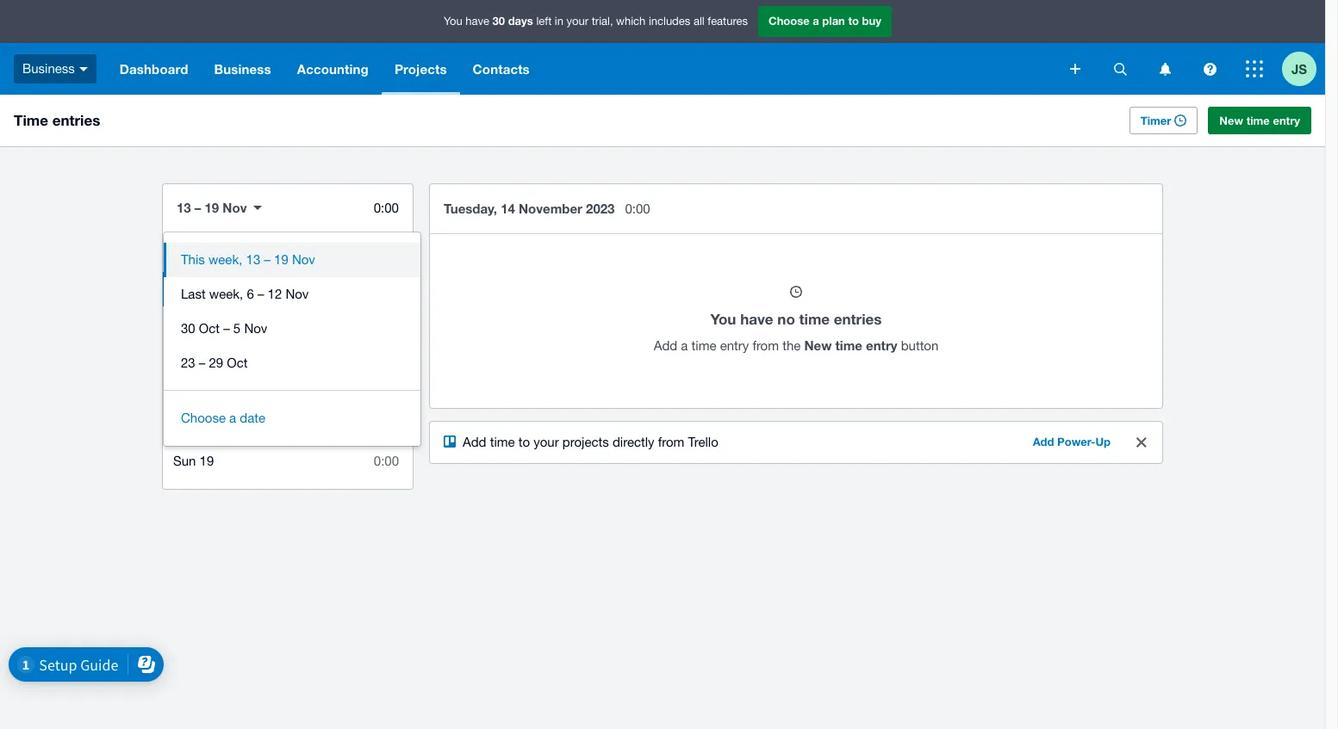 Task type: vqa. For each thing, say whether or not it's contained in the screenshot.
the left a
yes



Task type: describe. For each thing, give the bounding box(es) containing it.
tue
[[173, 282, 194, 296]]

mon 13
[[173, 247, 217, 262]]

in
[[555, 15, 563, 28]]

timer
[[1141, 114, 1171, 128]]

you have 30 days left in your trial, which includes all features
[[444, 14, 748, 28]]

business inside dropdown button
[[214, 61, 271, 77]]

choose for choose a plan to buy
[[769, 14, 810, 28]]

0 horizontal spatial entries
[[52, 111, 100, 129]]

– inside popup button
[[195, 200, 201, 215]]

30 inside button
[[181, 321, 195, 336]]

this week, 13 – 19 nov button
[[164, 243, 420, 277]]

0 vertical spatial oct
[[199, 321, 220, 336]]

wed
[[173, 316, 199, 331]]

have for 30
[[466, 15, 489, 28]]

0:00 for sun 19
[[374, 454, 399, 469]]

you for you have no time entries
[[710, 310, 736, 328]]

tue 14 button
[[163, 272, 413, 307]]

wed 15
[[173, 316, 217, 331]]

business inside popup button
[[22, 61, 75, 76]]

dashboard
[[120, 61, 188, 77]]

projects
[[563, 435, 609, 450]]

18
[[196, 420, 211, 434]]

navigation containing dashboard
[[107, 43, 1058, 95]]

thu
[[173, 351, 195, 365]]

dashboard link
[[107, 43, 201, 95]]

your inside 'you have 30 days left in your trial, which includes all features'
[[567, 15, 589, 28]]

tuesday,
[[444, 201, 497, 216]]

– up 12
[[264, 252, 270, 267]]

date
[[240, 411, 265, 426]]

30 oct – 5 nov button
[[164, 312, 420, 346]]

projects
[[395, 61, 447, 77]]

you for you have 30 days left in your trial, which includes all features
[[444, 15, 462, 28]]

list box containing this week, 13 – 19 nov
[[164, 233, 420, 391]]

sat 18 button
[[163, 410, 413, 445]]

tuesday, 14 november 2023
[[444, 201, 615, 216]]

– right 6
[[258, 287, 264, 302]]

1 horizontal spatial svg image
[[1114, 62, 1127, 75]]

1 vertical spatial new
[[804, 338, 832, 353]]

1 vertical spatial from
[[658, 435, 684, 450]]

november
[[519, 201, 582, 216]]

have for no
[[740, 310, 773, 328]]

wed 15 button
[[163, 307, 413, 341]]

week, for this
[[208, 252, 242, 267]]

2023
[[586, 201, 615, 216]]

23
[[181, 356, 195, 370]]

nov inside this week, 13 – 19 nov button
[[292, 252, 315, 267]]

which
[[616, 15, 646, 28]]

a for choose a date
[[229, 411, 236, 426]]

contacts button
[[460, 43, 543, 95]]

add a time entry from the new time entry button
[[654, 338, 939, 353]]

1 horizontal spatial svg image
[[1159, 62, 1170, 75]]

no
[[777, 310, 795, 328]]

tue 14
[[173, 282, 212, 296]]

choose a plan to buy
[[769, 14, 881, 28]]

accounting
[[297, 61, 369, 77]]

week, for last
[[209, 287, 243, 302]]

12
[[268, 287, 282, 302]]

accounting button
[[284, 43, 382, 95]]

last week, 6 – 12 nov
[[181, 287, 309, 302]]

you have no time entries
[[710, 310, 882, 328]]

16
[[199, 351, 213, 365]]

1 vertical spatial entries
[[834, 310, 882, 328]]

time
[[14, 111, 48, 129]]

the
[[782, 339, 801, 353]]

business button
[[201, 43, 284, 95]]

sun 19
[[173, 454, 214, 469]]

this week, 13 – 19 nov
[[181, 252, 315, 267]]

group containing this week, 13 – 19 nov
[[164, 233, 420, 446]]

js button
[[1282, 43, 1325, 95]]

fri 17
[[174, 385, 207, 400]]

19 inside popup button
[[205, 200, 219, 215]]

17
[[192, 385, 207, 400]]

power-
[[1057, 435, 1095, 449]]

13 inside 13 – 19 nov popup button
[[177, 200, 191, 215]]

last
[[181, 287, 206, 302]]

0 horizontal spatial to
[[518, 435, 530, 450]]

sun
[[173, 454, 196, 469]]

nov inside 13 – 19 nov popup button
[[223, 200, 247, 215]]

add for from
[[463, 435, 486, 450]]

timer button
[[1129, 107, 1198, 134]]

time inside button
[[1246, 114, 1270, 128]]

6
[[247, 287, 254, 302]]

2 horizontal spatial svg image
[[1246, 60, 1263, 78]]

0 horizontal spatial svg image
[[1070, 64, 1080, 74]]

choose a date link
[[181, 411, 265, 426]]

days
[[508, 14, 533, 28]]

sat
[[173, 420, 193, 434]]

add power-up
[[1033, 435, 1111, 449]]

14 for tue
[[197, 282, 212, 296]]

js
[[1291, 61, 1307, 76]]

business button
[[0, 43, 107, 95]]

30 inside "banner"
[[492, 14, 505, 28]]

this
[[181, 252, 205, 267]]

directly
[[613, 435, 654, 450]]



Task type: locate. For each thing, give the bounding box(es) containing it.
1 vertical spatial week,
[[209, 287, 243, 302]]

add inside add a time entry from the new time entry button
[[654, 339, 677, 353]]

new
[[1219, 114, 1243, 128], [804, 338, 832, 353]]

entries up add a time entry from the new time entry button
[[834, 310, 882, 328]]

1 horizontal spatial your
[[567, 15, 589, 28]]

entry inside add a time entry from the new time entry button
[[720, 339, 749, 353]]

entry left the at the top right
[[720, 339, 749, 353]]

1 horizontal spatial you
[[710, 310, 736, 328]]

14 right 'tuesday,'
[[501, 201, 515, 216]]

0 vertical spatial a
[[813, 14, 819, 28]]

a inside add a time entry from the new time entry button
[[681, 339, 688, 353]]

13 right mon
[[203, 247, 217, 262]]

left
[[536, 15, 552, 28]]

sat 18
[[173, 420, 211, 434]]

thu 16
[[173, 351, 213, 365]]

0 horizontal spatial choose
[[181, 411, 226, 426]]

13 up 6
[[246, 252, 260, 267]]

includes
[[649, 15, 690, 28]]

0 vertical spatial 19
[[205, 200, 219, 215]]

23 – 29 oct
[[181, 356, 248, 370]]

choose a date
[[181, 411, 265, 426]]

entry inside button
[[1273, 114, 1300, 128]]

29
[[209, 356, 223, 370]]

0 horizontal spatial svg image
[[79, 67, 88, 71]]

1 horizontal spatial entries
[[834, 310, 882, 328]]

up
[[1095, 435, 1111, 449]]

from left the at the top right
[[753, 339, 779, 353]]

0 horizontal spatial 14
[[197, 282, 212, 296]]

new time entry
[[1219, 114, 1300, 128]]

trial,
[[592, 15, 613, 28]]

oct left 5 at the left top of the page
[[199, 321, 220, 336]]

1 vertical spatial 14
[[197, 282, 212, 296]]

week, left 6
[[209, 287, 243, 302]]

13
[[177, 200, 191, 215], [203, 247, 217, 262], [246, 252, 260, 267]]

14 inside tue 14 'button'
[[197, 282, 212, 296]]

nov up this week, 13 – 19 nov
[[223, 200, 247, 215]]

to
[[848, 14, 859, 28], [518, 435, 530, 450]]

nov right 12
[[286, 287, 309, 302]]

14 right tue
[[197, 282, 212, 296]]

add time to your projects directly from trello
[[463, 435, 718, 450]]

0 vertical spatial you
[[444, 15, 462, 28]]

0 horizontal spatial a
[[229, 411, 236, 426]]

1 horizontal spatial have
[[740, 310, 773, 328]]

new inside button
[[1219, 114, 1243, 128]]

all
[[694, 15, 705, 28]]

contacts
[[473, 61, 530, 77]]

0 vertical spatial 14
[[501, 201, 515, 216]]

1 vertical spatial have
[[740, 310, 773, 328]]

clear button
[[1124, 426, 1159, 460]]

0 vertical spatial new
[[1219, 114, 1243, 128]]

2 horizontal spatial a
[[813, 14, 819, 28]]

new time entry button
[[1208, 107, 1311, 134]]

0 horizontal spatial your
[[534, 435, 559, 450]]

– right 23
[[199, 356, 205, 370]]

19 up tue 14 'button'
[[274, 252, 288, 267]]

svg image inside business popup button
[[79, 67, 88, 71]]

13 – 19 nov
[[177, 200, 247, 215]]

0 horizontal spatial business
[[22, 61, 75, 76]]

from inside add a time entry from the new time entry button
[[753, 339, 779, 353]]

add
[[654, 339, 677, 353], [463, 435, 486, 450], [1033, 435, 1054, 449]]

1 horizontal spatial add
[[654, 339, 677, 353]]

to left the buy
[[848, 14, 859, 28]]

0 horizontal spatial have
[[466, 15, 489, 28]]

0:00
[[374, 201, 399, 215], [625, 202, 650, 216], [374, 247, 399, 262], [374, 385, 399, 400], [374, 454, 399, 469]]

19
[[205, 200, 219, 215], [274, 252, 288, 267], [200, 454, 214, 469]]

2 horizontal spatial add
[[1033, 435, 1054, 449]]

features
[[708, 15, 748, 28]]

2 horizontal spatial entry
[[1273, 114, 1300, 128]]

1 vertical spatial 30
[[181, 321, 195, 336]]

to inside "banner"
[[848, 14, 859, 28]]

0 vertical spatial from
[[753, 339, 779, 353]]

0 horizontal spatial oct
[[199, 321, 220, 336]]

1 horizontal spatial choose
[[769, 14, 810, 28]]

23 – 29 oct button
[[164, 346, 420, 381]]

thu 16 button
[[163, 341, 413, 376]]

1 horizontal spatial oct
[[227, 356, 248, 370]]

add for new
[[654, 339, 677, 353]]

svg image
[[1246, 60, 1263, 78], [1159, 62, 1170, 75], [1070, 64, 1080, 74]]

2 horizontal spatial svg image
[[1203, 62, 1216, 75]]

a inside button
[[229, 411, 236, 426]]

30 oct – 5 nov
[[181, 321, 267, 336]]

30 left 15
[[181, 321, 195, 336]]

have
[[466, 15, 489, 28], [740, 310, 773, 328]]

1 vertical spatial you
[[710, 310, 736, 328]]

30
[[492, 14, 505, 28], [181, 321, 195, 336]]

– up mon 13
[[195, 200, 201, 215]]

to left projects
[[518, 435, 530, 450]]

have left no
[[740, 310, 773, 328]]

0 vertical spatial week,
[[208, 252, 242, 267]]

nov inside 30 oct – 5 nov button
[[244, 321, 267, 336]]

13 – 19 nov button
[[163, 188, 276, 227]]

2 vertical spatial 19
[[200, 454, 214, 469]]

plan
[[822, 14, 845, 28]]

you inside 'you have 30 days left in your trial, which includes all features'
[[444, 15, 462, 28]]

navigation
[[107, 43, 1058, 95]]

banner
[[0, 0, 1325, 95]]

1 horizontal spatial a
[[681, 339, 688, 353]]

you left no
[[710, 310, 736, 328]]

oct
[[199, 321, 220, 336], [227, 356, 248, 370]]

your left projects
[[534, 435, 559, 450]]

a for add a time entry from the new time entry button
[[681, 339, 688, 353]]

from
[[753, 339, 779, 353], [658, 435, 684, 450]]

5
[[233, 321, 241, 336]]

1 horizontal spatial 13
[[203, 247, 217, 262]]

0 vertical spatial choose
[[769, 14, 810, 28]]

your
[[567, 15, 589, 28], [534, 435, 559, 450]]

entry down 'js'
[[1273, 114, 1300, 128]]

button
[[901, 339, 939, 353]]

1 horizontal spatial from
[[753, 339, 779, 353]]

fri
[[174, 385, 189, 400]]

choose
[[769, 14, 810, 28], [181, 411, 226, 426]]

0:00 for mon 13
[[374, 247, 399, 262]]

mon
[[173, 247, 199, 262]]

13 up mon
[[177, 200, 191, 215]]

1 horizontal spatial 30
[[492, 14, 505, 28]]

entry
[[1273, 114, 1300, 128], [866, 338, 897, 353], [720, 339, 749, 353]]

1 vertical spatial a
[[681, 339, 688, 353]]

0 horizontal spatial new
[[804, 338, 832, 353]]

1 vertical spatial choose
[[181, 411, 226, 426]]

0 vertical spatial 30
[[492, 14, 505, 28]]

2 horizontal spatial 13
[[246, 252, 260, 267]]

nov right 5 at the left top of the page
[[244, 321, 267, 336]]

1 vertical spatial your
[[534, 435, 559, 450]]

new right the at the top right
[[804, 338, 832, 353]]

business
[[22, 61, 75, 76], [214, 61, 271, 77]]

0 horizontal spatial 13
[[177, 200, 191, 215]]

banner containing js
[[0, 0, 1325, 95]]

0 vertical spatial your
[[567, 15, 589, 28]]

buy
[[862, 14, 881, 28]]

a for choose a plan to buy
[[813, 14, 819, 28]]

have left days
[[466, 15, 489, 28]]

choose a date button
[[164, 402, 420, 436]]

1 horizontal spatial to
[[848, 14, 859, 28]]

–
[[195, 200, 201, 215], [264, 252, 270, 267], [258, 287, 264, 302], [223, 321, 230, 336], [199, 356, 205, 370]]

nov
[[223, 200, 247, 215], [292, 252, 315, 267], [286, 287, 309, 302], [244, 321, 267, 336]]

0 horizontal spatial add
[[463, 435, 486, 450]]

1 vertical spatial to
[[518, 435, 530, 450]]

2 vertical spatial a
[[229, 411, 236, 426]]

0 vertical spatial entries
[[52, 111, 100, 129]]

0 horizontal spatial from
[[658, 435, 684, 450]]

1 vertical spatial oct
[[227, 356, 248, 370]]

have inside 'you have 30 days left in your trial, which includes all features'
[[466, 15, 489, 28]]

time inside add a time entry from the new time entry button
[[691, 339, 716, 353]]

0:00 for fri 17
[[374, 385, 399, 400]]

entry left button
[[866, 338, 897, 353]]

19 inside button
[[274, 252, 288, 267]]

time entries
[[14, 111, 100, 129]]

14 for tuesday,
[[501, 201, 515, 216]]

group
[[164, 233, 420, 446]]

1 horizontal spatial 14
[[501, 201, 515, 216]]

choose for choose a date
[[181, 411, 226, 426]]

nov inside "last week, 6 – 12 nov" button
[[286, 287, 309, 302]]

15
[[203, 316, 217, 331]]

week, right this
[[208, 252, 242, 267]]

your right in
[[567, 15, 589, 28]]

nov up tue 14 'button'
[[292, 252, 315, 267]]

19 right sun
[[200, 454, 214, 469]]

0 horizontal spatial entry
[[720, 339, 749, 353]]

30 left days
[[492, 14, 505, 28]]

1 vertical spatial 19
[[274, 252, 288, 267]]

1 horizontal spatial entry
[[866, 338, 897, 353]]

– left 5 at the left top of the page
[[223, 321, 230, 336]]

0 vertical spatial have
[[466, 15, 489, 28]]

trello
[[688, 435, 718, 450]]

time
[[1246, 114, 1270, 128], [799, 310, 830, 328], [835, 338, 862, 353], [691, 339, 716, 353], [490, 435, 515, 450]]

from left trello
[[658, 435, 684, 450]]

1 horizontal spatial business
[[214, 61, 271, 77]]

14
[[501, 201, 515, 216], [197, 282, 212, 296]]

new right timer button
[[1219, 114, 1243, 128]]

entries right time at the left top of page
[[52, 111, 100, 129]]

add power-up link
[[1022, 429, 1121, 457]]

0 horizontal spatial 30
[[181, 321, 195, 336]]

svg image
[[1114, 62, 1127, 75], [1203, 62, 1216, 75], [79, 67, 88, 71]]

0 horizontal spatial you
[[444, 15, 462, 28]]

week,
[[208, 252, 242, 267], [209, 287, 243, 302]]

list box
[[164, 233, 420, 391]]

projects button
[[382, 43, 460, 95]]

0 vertical spatial to
[[848, 14, 859, 28]]

1 horizontal spatial new
[[1219, 114, 1243, 128]]

you up projects popup button
[[444, 15, 462, 28]]

19 up mon 13
[[205, 200, 219, 215]]

you
[[444, 15, 462, 28], [710, 310, 736, 328]]

clear image
[[1136, 438, 1147, 448]]

choose inside button
[[181, 411, 226, 426]]

13 inside this week, 13 – 19 nov button
[[246, 252, 260, 267]]

last week, 6 – 12 nov button
[[164, 277, 420, 312]]

oct right '29'
[[227, 356, 248, 370]]



